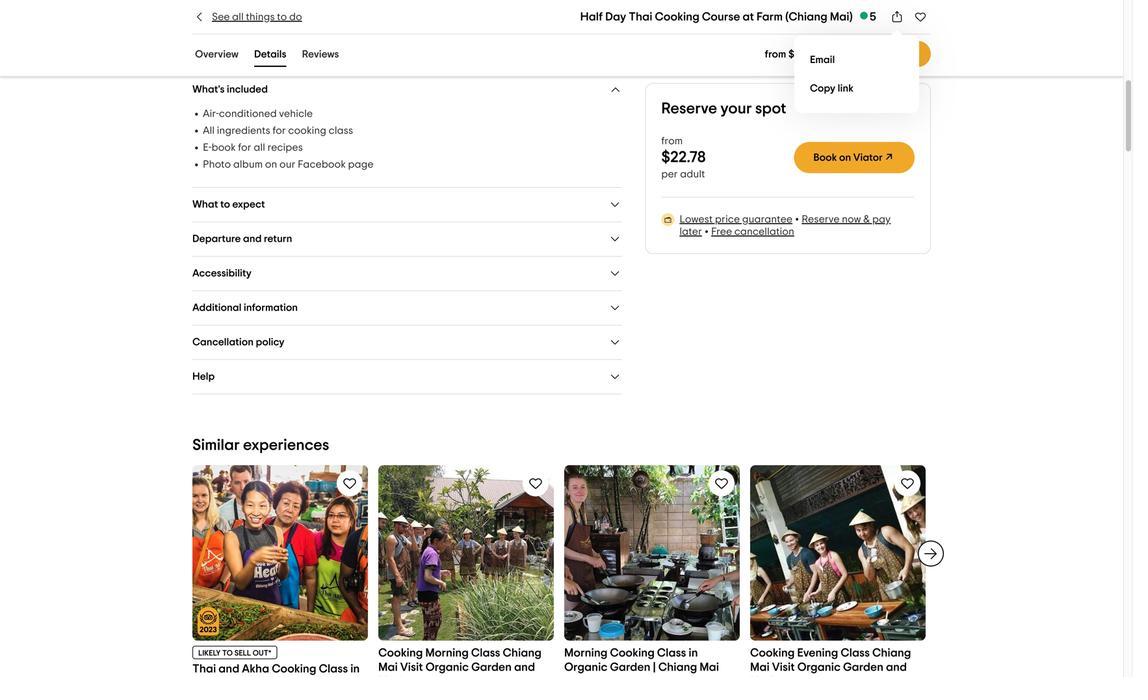 Task type: describe. For each thing, give the bounding box(es) containing it.
menu containing email
[[794, 35, 919, 113]]

see
[[212, 12, 230, 22]]

cooking morning class chiang mai visit organic garden and market link
[[378, 466, 554, 677]]

email
[[810, 55, 835, 65]]

reserve your spot
[[661, 101, 786, 117]]

guarantee
[[742, 214, 793, 225]]

from $22.78 per adult
[[661, 136, 706, 179]]

e-
[[203, 142, 212, 153]]

garden inside morning cooking class in organic garden | chiang mai
[[610, 662, 650, 674]]

save to a trip image for morning cooking class in organic garden | chiang mai
[[714, 476, 729, 492]]

tab list containing overview
[[177, 43, 357, 70]]

what
[[192, 199, 218, 210]]

policy
[[256, 337, 285, 348]]

accessibility button
[[192, 267, 622, 280]]

cooking inside cooking morning class chiang mai visit organic garden and market
[[378, 648, 423, 659]]

cooking inside morning cooking class in organic garden | chiang mai
[[610, 648, 655, 659]]

book
[[814, 152, 837, 163]]

what's included
[[192, 84, 268, 95]]

overview button
[[192, 46, 241, 67]]

reserve for your
[[661, 101, 717, 117]]

copy
[[810, 83, 836, 94]]

cancellation policy button
[[192, 336, 622, 349]]

market for cooking morning class chiang mai visit organic garden and market
[[378, 676, 415, 677]]

1 horizontal spatial on
[[839, 152, 851, 163]]

organic for cooking morning class chiang mai visit organic garden and market
[[426, 662, 469, 674]]

lowest price guarantee
[[680, 214, 793, 225]]

what to expect
[[192, 199, 265, 210]]

free cancellation button
[[711, 227, 794, 237]]

lowest price guarantee button
[[680, 214, 793, 225]]

free cancellation
[[711, 227, 794, 237]]

copy link
[[810, 83, 854, 94]]

later
[[680, 227, 702, 237]]

day
[[605, 11, 626, 23]]

0 vertical spatial all
[[232, 12, 244, 22]]

book on viator link
[[794, 142, 915, 173]]

0 vertical spatial to
[[277, 12, 287, 22]]

at
[[743, 11, 754, 23]]

and inside departure and return dropdown button
[[243, 234, 262, 244]]

cancellation
[[734, 227, 794, 237]]

to
[[222, 650, 233, 658]]

chiang inside morning cooking class in organic garden | chiang mai
[[658, 662, 697, 674]]

likely to sell out* thai and akha cooking class in
[[192, 650, 360, 677]]

organic inside morning cooking class in organic garden | chiang mai
[[564, 662, 608, 674]]

book
[[212, 142, 236, 153]]

what to expect button
[[192, 198, 622, 211]]

from $22.78
[[765, 49, 818, 59]]

from for from $22.78
[[765, 49, 786, 59]]

chiang for cooking evening class chiang mai visit organic garden and market
[[872, 648, 911, 659]]

adult
[[680, 169, 705, 179]]

facebook
[[298, 159, 346, 170]]

price
[[715, 214, 740, 225]]

morning cooking class in organic garden | chiang mai link
[[564, 466, 740, 677]]

album
[[233, 159, 263, 170]]

cooking
[[288, 125, 326, 136]]

0 vertical spatial thai
[[629, 11, 652, 23]]

thai inside likely to sell out* thai and akha cooking class in
[[192, 663, 216, 675]]

farm
[[757, 11, 783, 23]]

link
[[838, 83, 854, 94]]

vehicle
[[279, 109, 313, 119]]

return
[[264, 234, 292, 244]]

cancellation policy
[[192, 337, 285, 348]]

departure and return button
[[192, 233, 622, 246]]

air-
[[203, 109, 219, 119]]

&
[[863, 214, 870, 225]]

similar experiences
[[192, 438, 329, 453]]

visit for morning
[[400, 662, 423, 674]]

free
[[711, 227, 732, 237]]

out*
[[253, 650, 271, 658]]

reserve now & pay later button
[[680, 214, 891, 237]]

included
[[227, 84, 268, 95]]

book on viator
[[814, 152, 883, 163]]

what's included button
[[192, 83, 622, 96]]

sell
[[234, 650, 251, 658]]

likely
[[198, 650, 221, 658]]

things
[[246, 12, 275, 22]]

recipes
[[268, 142, 303, 153]]

lowest
[[680, 214, 713, 225]]

save to a trip image for cooking evening class chiang mai visit organic garden and market
[[900, 476, 915, 492]]

ingredients
[[217, 125, 270, 136]]

cancellation
[[192, 337, 254, 348]]

what's
[[192, 84, 225, 95]]

half
[[580, 11, 603, 23]]

departure and return
[[192, 234, 292, 244]]

5
[[870, 11, 876, 23]]

details button
[[252, 46, 289, 67]]

page
[[348, 159, 374, 170]]

cooking morning class chiang mai visit organic garden and market
[[378, 648, 542, 677]]

reserve now & pay later
[[680, 214, 891, 237]]

cooking inside cooking evening class chiang mai visit organic garden and market
[[750, 648, 795, 659]]

reviews button
[[299, 46, 342, 67]]

(chiang
[[785, 11, 828, 23]]

see all things to do
[[212, 12, 302, 22]]

all
[[203, 125, 215, 136]]

share image
[[891, 10, 904, 23]]

morning cooking class in organic garden | chiang mai
[[564, 648, 719, 674]]

viator
[[853, 152, 883, 163]]

class inside likely to sell out* thai and akha cooking class in
[[319, 663, 348, 675]]

and inside cooking morning class chiang mai visit organic garden and market
[[514, 662, 535, 674]]

departure
[[192, 234, 241, 244]]

pay
[[872, 214, 891, 225]]



Task type: vqa. For each thing, say whether or not it's contained in the screenshot.
The Search search field
no



Task type: locate. For each thing, give the bounding box(es) containing it.
$22.78
[[789, 49, 818, 59], [661, 150, 706, 165]]

and inside cooking evening class chiang mai visit organic garden and market
[[886, 662, 907, 674]]

1 visit from the left
[[400, 662, 423, 674]]

do
[[289, 12, 302, 22]]

class
[[471, 648, 500, 659], [657, 648, 686, 659], [841, 648, 870, 659], [319, 663, 348, 675]]

class
[[329, 125, 353, 136]]

organic for cooking evening class chiang mai visit organic garden and market
[[797, 662, 841, 674]]

our
[[280, 159, 296, 170]]

2 horizontal spatial chiang
[[872, 648, 911, 659]]

garden for cooking evening class chiang mai visit organic garden and market
[[843, 662, 884, 674]]

1 vertical spatial to
[[220, 199, 230, 210]]

overview
[[195, 49, 239, 59]]

0 horizontal spatial visit
[[400, 662, 423, 674]]

1 horizontal spatial to
[[277, 12, 287, 22]]

air-conditioned vehicle all ingredients for cooking class e-book for all recipes photo album on our facebook page
[[203, 109, 374, 170]]

3 garden from the left
[[843, 662, 884, 674]]

thai right day
[[629, 11, 652, 23]]

help
[[192, 372, 215, 382]]

and inside likely to sell out* thai and akha cooking class in
[[219, 663, 239, 675]]

1 horizontal spatial garden
[[610, 662, 650, 674]]

all right the 'see'
[[232, 12, 244, 22]]

0 vertical spatial reserve
[[661, 101, 717, 117]]

mai inside cooking evening class chiang mai visit organic garden and market
[[750, 662, 770, 674]]

thai down likely
[[192, 663, 216, 675]]

1 vertical spatial $22.78
[[661, 150, 706, 165]]

morning
[[425, 648, 469, 659], [564, 648, 608, 659]]

class inside morning cooking class in organic garden | chiang mai
[[657, 648, 686, 659]]

2023
[[224, 49, 246, 60]]

reserve left now
[[802, 214, 840, 225]]

in inside morning cooking class in organic garden | chiang mai
[[689, 648, 698, 659]]

$22.78 for from $22.78 per adult
[[661, 150, 706, 165]]

0 horizontal spatial organic
[[426, 662, 469, 674]]

additional information
[[192, 303, 298, 313]]

0 vertical spatial $22.78
[[789, 49, 818, 59]]

mai for cooking evening class chiang mai visit organic garden and market
[[750, 662, 770, 674]]

organic inside cooking evening class chiang mai visit organic garden and market
[[797, 662, 841, 674]]

0 horizontal spatial chiang
[[503, 648, 542, 659]]

2 market from the left
[[750, 676, 787, 677]]

details
[[254, 49, 286, 59]]

all inside air-conditioned vehicle all ingredients for cooking class e-book for all recipes photo album on our facebook page
[[254, 142, 265, 153]]

from
[[765, 49, 786, 59], [661, 136, 683, 146]]

2 garden from the left
[[610, 662, 650, 674]]

help button
[[192, 371, 622, 384]]

0 horizontal spatial in
[[350, 663, 360, 675]]

in inside likely to sell out* thai and akha cooking class in
[[350, 663, 360, 675]]

from inside 'from $22.78 per adult'
[[661, 136, 683, 146]]

1 garden from the left
[[471, 662, 512, 674]]

0 vertical spatial in
[[689, 648, 698, 659]]

from for from $22.78 per adult
[[661, 136, 683, 146]]

class inside cooking evening class chiang mai visit organic garden and market
[[841, 648, 870, 659]]

1 horizontal spatial chiang
[[658, 662, 697, 674]]

your
[[721, 101, 752, 117]]

0 horizontal spatial on
[[265, 159, 277, 170]]

cooking evening class chiang mai visit organic garden and market
[[750, 648, 911, 677]]

2 organic from the left
[[564, 662, 608, 674]]

2 horizontal spatial organic
[[797, 662, 841, 674]]

|
[[653, 662, 656, 674]]

reserve left your
[[661, 101, 717, 117]]

1 horizontal spatial for
[[273, 125, 286, 136]]

from up the per
[[661, 136, 683, 146]]

tab list
[[177, 43, 357, 70]]

garden for cooking morning class chiang mai visit organic garden and market
[[471, 662, 512, 674]]

2 horizontal spatial mai
[[750, 662, 770, 674]]

for down ingredients
[[238, 142, 251, 153]]

to left do
[[277, 12, 287, 22]]

in
[[689, 648, 698, 659], [350, 663, 360, 675]]

mai)
[[830, 11, 853, 23]]

garden inside cooking morning class chiang mai visit organic garden and market
[[471, 662, 512, 674]]

garden
[[471, 662, 512, 674], [610, 662, 650, 674], [843, 662, 884, 674]]

1 vertical spatial thai
[[192, 663, 216, 675]]

market inside cooking evening class chiang mai visit organic garden and market
[[750, 676, 787, 677]]

1 horizontal spatial mai
[[700, 662, 719, 674]]

1 vertical spatial all
[[254, 142, 265, 153]]

mai for cooking morning class chiang mai visit organic garden and market
[[378, 662, 398, 674]]

$22.78 down (chiang
[[789, 49, 818, 59]]

organic
[[426, 662, 469, 674], [564, 662, 608, 674], [797, 662, 841, 674]]

for
[[273, 125, 286, 136], [238, 142, 251, 153]]

morning inside cooking morning class chiang mai visit organic garden and market
[[425, 648, 469, 659]]

1 horizontal spatial $22.78
[[789, 49, 818, 59]]

1 horizontal spatial all
[[254, 142, 265, 153]]

visit
[[400, 662, 423, 674], [772, 662, 795, 674]]

all up album
[[254, 142, 265, 153]]

information
[[244, 303, 298, 313]]

0 horizontal spatial market
[[378, 676, 415, 677]]

1 vertical spatial from
[[661, 136, 683, 146]]

expect
[[232, 199, 265, 210]]

similar
[[192, 438, 240, 453]]

market for cooking evening class chiang mai visit organic garden and market
[[750, 676, 787, 677]]

thai
[[629, 11, 652, 23], [192, 663, 216, 675]]

experiences
[[243, 438, 329, 453]]

1 vertical spatial for
[[238, 142, 251, 153]]

on inside air-conditioned vehicle all ingredients for cooking class e-book for all recipes photo album on our facebook page
[[265, 159, 277, 170]]

2 mai from the left
[[700, 662, 719, 674]]

class for evening
[[841, 648, 870, 659]]

class for morning
[[471, 648, 500, 659]]

for up recipes
[[273, 125, 286, 136]]

1 horizontal spatial reserve
[[802, 214, 840, 225]]

0 horizontal spatial for
[[238, 142, 251, 153]]

1 horizontal spatial morning
[[564, 648, 608, 659]]

1 vertical spatial reserve
[[802, 214, 840, 225]]

additional
[[192, 303, 242, 313]]

reserve inside reserve now & pay later
[[802, 214, 840, 225]]

save to a trip image
[[914, 10, 927, 23], [342, 476, 358, 492], [528, 476, 544, 492], [714, 476, 729, 492], [900, 476, 915, 492]]

to inside dropdown button
[[220, 199, 230, 210]]

to
[[277, 12, 287, 22], [220, 199, 230, 210]]

accessibility
[[192, 268, 252, 279]]

conditioned
[[219, 109, 277, 119]]

0 horizontal spatial from
[[661, 136, 683, 146]]

chiang for cooking morning class chiang mai visit organic garden and market
[[503, 648, 542, 659]]

and
[[243, 234, 262, 244], [514, 662, 535, 674], [886, 662, 907, 674], [219, 663, 239, 675]]

0 horizontal spatial all
[[232, 12, 244, 22]]

visit inside cooking evening class chiang mai visit organic garden and market
[[772, 662, 795, 674]]

0 horizontal spatial $22.78
[[661, 150, 706, 165]]

0 vertical spatial from
[[765, 49, 786, 59]]

reviews
[[302, 49, 339, 59]]

see all things to do link
[[192, 10, 302, 24]]

to right what
[[220, 199, 230, 210]]

0 horizontal spatial garden
[[471, 662, 512, 674]]

course
[[702, 11, 740, 23]]

akha
[[242, 663, 269, 675]]

spot
[[755, 101, 786, 117]]

0 horizontal spatial to
[[220, 199, 230, 210]]

visit for evening
[[772, 662, 795, 674]]

2 morning from the left
[[564, 648, 608, 659]]

1 horizontal spatial market
[[750, 676, 787, 677]]

next image
[[923, 546, 939, 562]]

3 organic from the left
[[797, 662, 841, 674]]

market
[[378, 676, 415, 677], [750, 676, 787, 677]]

1 horizontal spatial visit
[[772, 662, 795, 674]]

visit inside cooking morning class chiang mai visit organic garden and market
[[400, 662, 423, 674]]

morning inside morning cooking class in organic garden | chiang mai
[[564, 648, 608, 659]]

1 organic from the left
[[426, 662, 469, 674]]

mai inside cooking morning class chiang mai visit organic garden and market
[[378, 662, 398, 674]]

on left the our
[[265, 159, 277, 170]]

from down 'farm'
[[765, 49, 786, 59]]

0 horizontal spatial morning
[[425, 648, 469, 659]]

previous image
[[185, 546, 200, 562]]

photo
[[203, 159, 231, 170]]

on right the book
[[839, 152, 851, 163]]

$22.78 up adult
[[661, 150, 706, 165]]

reserve for now
[[802, 214, 840, 225]]

1 horizontal spatial from
[[765, 49, 786, 59]]

1 horizontal spatial thai
[[629, 11, 652, 23]]

$22.78 for from $22.78
[[789, 49, 818, 59]]

chiang inside cooking morning class chiang mai visit organic garden and market
[[503, 648, 542, 659]]

1 horizontal spatial in
[[689, 648, 698, 659]]

1 morning from the left
[[425, 648, 469, 659]]

garden inside cooking evening class chiang mai visit organic garden and market
[[843, 662, 884, 674]]

0 horizontal spatial reserve
[[661, 101, 717, 117]]

0 horizontal spatial thai
[[192, 663, 216, 675]]

reserve
[[661, 101, 717, 117], [802, 214, 840, 225]]

class inside cooking morning class chiang mai visit organic garden and market
[[471, 648, 500, 659]]

2 visit from the left
[[772, 662, 795, 674]]

mai
[[378, 662, 398, 674], [700, 662, 719, 674], [750, 662, 770, 674]]

chiang inside cooking evening class chiang mai visit organic garden and market
[[872, 648, 911, 659]]

2 horizontal spatial garden
[[843, 662, 884, 674]]

1 horizontal spatial organic
[[564, 662, 608, 674]]

0 horizontal spatial mai
[[378, 662, 398, 674]]

now
[[842, 214, 861, 225]]

class for cooking
[[657, 648, 686, 659]]

mai inside morning cooking class in organic garden | chiang mai
[[700, 662, 719, 674]]

1 mai from the left
[[378, 662, 398, 674]]

save to a trip image for cooking morning class chiang mai visit organic garden and market
[[528, 476, 544, 492]]

per
[[661, 169, 678, 179]]

market inside cooking morning class chiang mai visit organic garden and market
[[378, 676, 415, 677]]

additional information button
[[192, 302, 622, 315]]

cooking inside likely to sell out* thai and akha cooking class in
[[272, 663, 316, 675]]

cooking
[[655, 11, 700, 23], [378, 648, 423, 659], [610, 648, 655, 659], [750, 648, 795, 659], [272, 663, 316, 675]]

menu
[[794, 35, 919, 113]]

0 vertical spatial for
[[273, 125, 286, 136]]

1 vertical spatial in
[[350, 663, 360, 675]]

1 market from the left
[[378, 676, 415, 677]]

3 mai from the left
[[750, 662, 770, 674]]

organic inside cooking morning class chiang mai visit organic garden and market
[[426, 662, 469, 674]]

half day thai cooking course at farm (chiang mai)
[[580, 11, 853, 23]]

evening
[[797, 648, 838, 659]]



